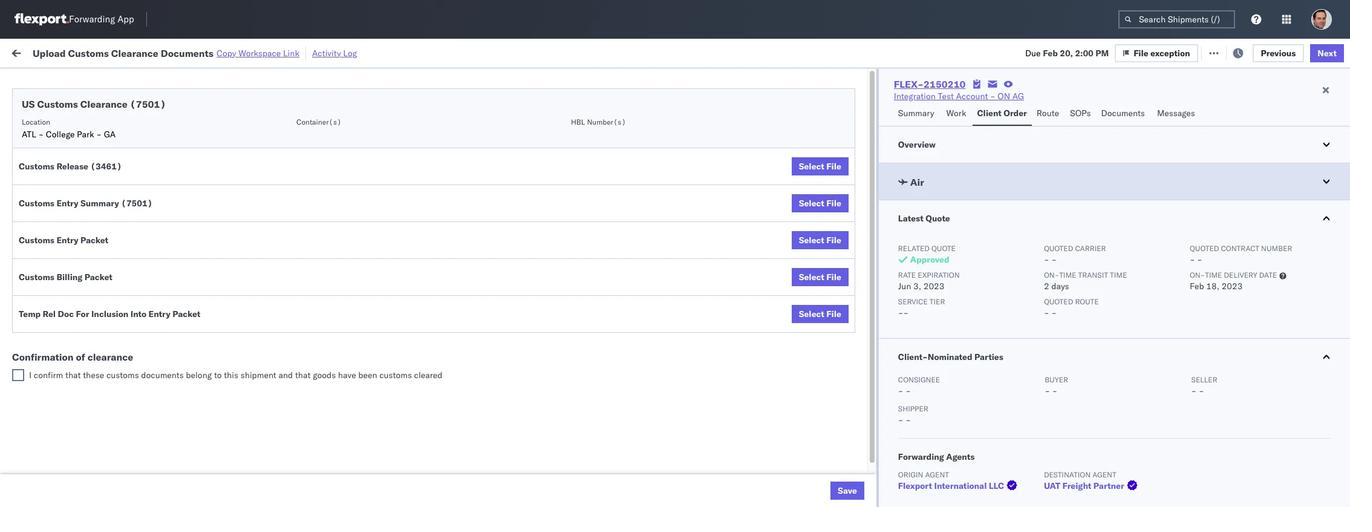 Task type: describe. For each thing, give the bounding box(es) containing it.
schedule delivery appointment button for 1:59 am cst, mar 3, 2023
[[28, 465, 149, 478]]

3 resize handle column header from the left
[[433, 94, 447, 507]]

route
[[1037, 108, 1060, 119]]

on-time delivery date
[[1190, 270, 1278, 280]]

c/o
[[770, 493, 784, 504]]

2 1:59 am cst, feb 17, 2023 from the top
[[237, 120, 348, 131]]

2 horizontal spatial on
[[998, 91, 1011, 102]]

mbl/mawb numbers
[[1012, 97, 1086, 106]]

bookings test consignee for flexport demo consignee
[[647, 466, 743, 477]]

to
[[214, 370, 222, 381]]

forwarding for forwarding app
[[69, 14, 115, 25]]

1 that from the left
[[65, 370, 81, 381]]

24, for 1:59 am cst, feb 24, 2023
[[312, 253, 325, 264]]

customs down by:
[[37, 98, 78, 110]]

Search Shipments (/) text field
[[1119, 10, 1236, 28]]

2 demo123 from the top
[[1012, 306, 1053, 317]]

service
[[898, 297, 928, 306]]

partner
[[1094, 480, 1125, 491]]

2 vertical spatial international
[[703, 493, 752, 504]]

flexport. image
[[15, 13, 69, 25]]

778 at risk
[[228, 47, 270, 58]]

container(s)
[[296, 117, 342, 126]]

nominated
[[928, 352, 973, 362]]

0 horizontal spatial 2150210
[[841, 333, 878, 344]]

air for upload proof of delivery
[[453, 333, 464, 344]]

0 horizontal spatial work
[[132, 47, 153, 58]]

workitem
[[13, 97, 45, 106]]

next
[[1318, 48, 1337, 58]]

messages button
[[1153, 102, 1202, 126]]

cleared
[[414, 370, 443, 381]]

1 horizontal spatial ag
[[765, 333, 777, 344]]

delivery
[[1224, 270, 1258, 280]]

risk
[[256, 47, 270, 58]]

ocean lcl for 11:30 am cst, feb 24, 2023
[[453, 280, 495, 291]]

previous button
[[1253, 44, 1305, 62]]

9 resize handle column header from the left
[[1178, 94, 1193, 507]]

confirmation of clearance
[[12, 351, 133, 363]]

customs entry packet
[[19, 235, 108, 246]]

this
[[224, 370, 238, 381]]

customs for customs entry packet
[[19, 235, 54, 246]]

schedule for the schedule delivery appointment link associated with 9:30
[[28, 226, 64, 237]]

1 bicu1234565, from the top
[[915, 386, 975, 397]]

los for the schedule pickup from los angeles, ca "button" corresponding to bicu1234565, demu1232567
[[114, 386, 128, 397]]

select file button for customs billing packet
[[792, 268, 849, 286]]

otter products, llc
[[647, 93, 723, 104]]

forwarding app
[[69, 14, 134, 25]]

numbers for mbl/mawb numbers
[[1056, 97, 1086, 106]]

4 resize handle column header from the left
[[529, 94, 544, 507]]

schedule for schedule pickup from los angeles international airport link
[[28, 140, 64, 151]]

customs for customs billing packet
[[19, 272, 54, 283]]

4 bicu1234565, demu1232567 from the top
[[915, 466, 1039, 477]]

ca for second 'confirm pickup from los angeles, ca' button from the bottom of the page
[[160, 253, 172, 264]]

- inside integration test account - on ag link
[[991, 91, 996, 102]]

flex-2001714 for schedule pickup from los angeles international airport
[[815, 147, 878, 158]]

on- for on-time transit time 2 days
[[1044, 270, 1060, 280]]

flex-2150210 link
[[894, 78, 966, 90]]

3 schedule pickup from los angeles, ca from the top
[[28, 359, 177, 370]]

11:00 am cst, feb 25, 2023
[[237, 333, 353, 344]]

1 bicu1234565, demu1232567 from the top
[[915, 386, 1039, 397]]

cst, for the upload proof of delivery link
[[279, 333, 298, 344]]

3 bicu1234565, demu1232567 from the top
[[915, 439, 1039, 450]]

2 flex-1911408 from the top
[[815, 306, 878, 317]]

4 1911466 from the top
[[841, 466, 878, 477]]

schedule pickup from los angeles international airport
[[28, 140, 212, 163]]

from down upload proof of delivery button
[[94, 359, 112, 370]]

quoted carrier - -
[[1044, 244, 1106, 265]]

choi
[[1236, 253, 1254, 264]]

flexport for flexport demo consignee
[[550, 466, 582, 477]]

1 1911466 from the top
[[841, 386, 878, 397]]

uat
[[1044, 480, 1061, 491]]

3 1911466 from the top
[[841, 440, 878, 451]]

schedule delivery appointment button for 2:30 pm cst, feb 17, 2023
[[28, 172, 149, 185]]

2 products from the top
[[572, 120, 607, 131]]

2 confirm pickup from los angeles, ca button from the top
[[28, 279, 172, 292]]

1 schedule pickup from los angeles, ca button from the top
[[28, 92, 177, 106]]

187
[[284, 47, 300, 58]]

8 resize handle column header from the left
[[992, 94, 1006, 507]]

1:59 am cst, mar 3, 2023
[[237, 466, 344, 477]]

schedule for second schedule pickup from los angeles, ca link from the bottom
[[28, 359, 64, 370]]

confirm pickup from los angeles, ca for first 'confirm pickup from los angeles, ca' button from the bottom of the page's confirm pickup from los angeles, ca link
[[28, 279, 172, 290]]

2 flex-1988285 from the top
[[815, 120, 878, 131]]

10 resize handle column header from the left
[[1275, 94, 1289, 507]]

17, for schedule pickup from los angeles international airport
[[311, 147, 324, 158]]

pickup for 3rd the schedule pickup from los angeles, ca "button" from the bottom
[[66, 93, 92, 104]]

2 1911408 from the top
[[841, 306, 878, 317]]

quoted for quoted carrier - -
[[1044, 244, 1074, 253]]

temp
[[19, 309, 41, 319]]

contract
[[1221, 244, 1260, 253]]

1 demo123 from the top
[[1012, 253, 1053, 264]]

2 customs from the left
[[380, 370, 412, 381]]

tier
[[930, 297, 945, 306]]

0 horizontal spatial destination
[[1044, 470, 1091, 479]]

2 vertical spatial entry
[[149, 309, 170, 319]]

delivery inside the upload proof of delivery link
[[90, 333, 121, 343]]

2 1988285 from the top
[[841, 120, 878, 131]]

3, inside quoted contract number - - rate expiration jun 3, 2023
[[914, 281, 922, 292]]

atl
[[22, 129, 36, 140]]

1 horizontal spatial work
[[947, 108, 967, 119]]

am right "11:00"
[[263, 333, 277, 344]]

from for 3rd the schedule pickup from los angeles, ca "button" from the bottom
[[94, 93, 112, 104]]

have
[[338, 370, 356, 381]]

2
[[1044, 281, 1050, 292]]

0 horizontal spatial on
[[654, 333, 666, 344]]

2 bicu1234565, demu1232567 from the top
[[915, 413, 1039, 424]]

2 bicu1234565, from the top
[[915, 413, 975, 424]]

client
[[978, 108, 1002, 119]]

6 resize handle column header from the left
[[775, 94, 790, 507]]

summary inside summary button
[[898, 108, 935, 119]]

mar
[[295, 466, 311, 477]]

air inside button
[[911, 176, 925, 188]]

latest quote button
[[879, 200, 1351, 237]]

2097290
[[841, 493, 878, 504]]

confirm delivery button
[[28, 305, 92, 319]]

schedule delivery appointment link for 9:30
[[28, 225, 149, 238]]

0 horizontal spatial flex-2150210
[[815, 333, 878, 344]]

07492792403
[[1012, 493, 1070, 504]]

mbl/mawb
[[1012, 97, 1054, 106]]

upload for proof
[[28, 333, 55, 343]]

(10)
[[197, 47, 218, 58]]

2 that from the left
[[295, 370, 311, 381]]

flex-2097290
[[815, 493, 878, 504]]

quoted contract number - - rate expiration jun 3, 2023
[[898, 244, 1293, 292]]

international inside schedule pickup from los angeles international airport
[[163, 140, 212, 151]]

select for temp rel doc for inclusion into entry packet
[[799, 309, 825, 319]]

doc
[[58, 309, 74, 319]]

3 flex-1911466 from the top
[[815, 440, 878, 451]]

upload for customs
[[33, 47, 66, 59]]

1 schedule delivery appointment from the top
[[28, 120, 149, 130]]

related quote
[[898, 244, 956, 253]]

track
[[314, 47, 333, 58]]

2 mbltest1234 from the top
[[1012, 120, 1070, 131]]

2 1:59 from the top
[[237, 120, 255, 131]]

import work button
[[98, 39, 158, 66]]

ocean for 1:59 am cst, feb 24, 2023
[[453, 253, 478, 264]]

link
[[283, 48, 300, 58]]

1 1977428 from the top
[[841, 200, 878, 211]]

los for schedule pickup from los angeles international airport button
[[114, 140, 128, 151]]

shipper
[[898, 404, 929, 413]]

los right these
[[114, 359, 128, 370]]

1:59 am cst, feb 28, 2023
[[237, 360, 348, 371]]

team
[[1239, 440, 1258, 451]]

billing
[[57, 272, 83, 283]]

11:30 am cst, feb 24, 2023
[[237, 280, 353, 291]]

products,
[[669, 93, 706, 104]]

pickup for second 'confirm pickup from los angeles, ca' button from the bottom of the page
[[61, 253, 87, 264]]

on-time transit time 2 days
[[1044, 270, 1127, 292]]

1 mbltest1234 from the top
[[1012, 93, 1070, 104]]

2001714 for schedule pickup from los angeles international airport
[[841, 147, 878, 158]]

5 resize handle column header from the left
[[626, 94, 641, 507]]

activity
[[312, 48, 341, 58]]

schedule pickup from los angeles international airport link
[[28, 139, 214, 164]]

latest quote
[[898, 213, 950, 224]]

time for on-time transit time 2 days
[[1060, 270, 1077, 280]]

2 nyku9743990 from the top
[[915, 120, 975, 131]]

due
[[1026, 48, 1041, 58]]

of inside button
[[80, 333, 88, 343]]

17, for schedule delivery appointment
[[311, 173, 324, 184]]

2 time from the left
[[1110, 270, 1127, 280]]

file for temp rel doc for inclusion into entry packet
[[827, 309, 842, 319]]

24, for 11:30 am cst, feb 24, 2023
[[317, 280, 330, 291]]

flxt00001977428a for schedule pickup from los angeles, ca
[[1012, 200, 1096, 211]]

bookings for flexport demo consignee
[[647, 466, 682, 477]]

seller - -
[[1192, 375, 1218, 396]]

client-
[[898, 352, 928, 362]]

1977428 for 9:30 pm cst, feb 21, 2023
[[841, 227, 878, 238]]

1:59 for confirm pickup from los angeles, ca
[[237, 253, 255, 264]]

belong
[[186, 370, 212, 381]]

overview button
[[879, 126, 1351, 163]]

am right the 11:30
[[263, 280, 277, 291]]

air for schedule pickup from los angeles international airport
[[453, 147, 464, 158]]

us
[[22, 98, 35, 110]]

0 vertical spatial flex-2150210
[[894, 78, 966, 90]]

customs entry summary (7501)
[[19, 198, 153, 209]]

schedule for 2:30 the schedule delivery appointment link
[[28, 173, 64, 184]]

1:59 am cst, feb 24, 2023
[[237, 253, 348, 264]]

1 resize handle column header from the left
[[215, 94, 230, 507]]

3 schedule pickup from los angeles, ca link from the top
[[28, 359, 177, 371]]

clearance for documents
[[111, 47, 158, 59]]

ca for 3rd the schedule pickup from los angeles, ca "button" from the bottom
[[165, 93, 177, 104]]

1 1:59 am cst, feb 17, 2023 from the top
[[237, 93, 348, 104]]

lcl for 1:59 am cst, feb 17, 2023
[[480, 93, 495, 104]]

--
[[1012, 440, 1023, 451]]

3 bicu1234565, from the top
[[915, 439, 975, 450]]

on- for on-time delivery date
[[1190, 270, 1205, 280]]

187 on track
[[284, 47, 333, 58]]

proof
[[58, 333, 78, 343]]

upload proof of delivery
[[28, 333, 121, 343]]

from for first 'confirm pickup from los angeles, ca' button from the bottom of the page
[[89, 279, 107, 290]]

goods
[[313, 370, 336, 381]]

customs for customs entry summary (7501)
[[19, 198, 54, 209]]

1 products from the top
[[572, 93, 607, 104]]

client-nominated parties
[[898, 352, 1004, 362]]

0 vertical spatial destination
[[1282, 253, 1327, 264]]

rate
[[898, 270, 916, 280]]

flex-1977428 for 11:30 am cst, feb 24, 2023
[[815, 280, 878, 291]]

integration test account - on ag link
[[894, 90, 1024, 102]]

location atl - college park - ga
[[22, 117, 116, 140]]

0 horizontal spatial 3,
[[313, 466, 321, 477]]

schedule delivery appointment for 9:30 pm cst, feb 21, 2023
[[28, 226, 149, 237]]

delivery for the schedule delivery appointment link associated with 1:59
[[66, 466, 97, 477]]

schedule delivery appointment for 2:30 pm cst, feb 17, 2023
[[28, 173, 149, 184]]

am left mar
[[257, 466, 271, 477]]

order
[[1004, 108, 1027, 119]]

7 resize handle column header from the left
[[895, 94, 909, 507]]

select for customs entry packet
[[799, 235, 825, 246]]

0 horizontal spatial documents
[[161, 47, 214, 59]]

cst, for schedule pickup from los angeles international airport link
[[273, 147, 292, 158]]

parties
[[975, 352, 1004, 362]]

select file button for customs entry packet
[[792, 231, 849, 249]]

customs down forwarding app
[[68, 47, 109, 59]]

2:00
[[1076, 48, 1094, 58]]

ocean for 9:30 pm cst, feb 21, 2023
[[453, 227, 478, 238]]

1 otter products - test account from the top
[[550, 93, 666, 104]]

ocean lcl for 1:59 am cst, feb 17, 2023
[[453, 93, 495, 104]]

upload customs clearance documents copy workspace link
[[33, 47, 300, 59]]

angeles, for first 'confirm pickup from los angeles, ca' button from the bottom of the page
[[125, 279, 158, 290]]

bookings for bookings test consignee
[[647, 253, 682, 264]]

agent for international
[[926, 470, 949, 479]]

numbers for container numbers
[[950, 97, 980, 106]]

1 customs from the left
[[106, 370, 139, 381]]

2:30 pm cst, feb 17, 2023 for schedule delivery appointment
[[237, 173, 347, 184]]

schedule pickup from los angeles, ca link for 3rd the schedule pickup from los angeles, ca "button" from the bottom
[[28, 92, 177, 104]]

2001714 for schedule delivery appointment
[[841, 173, 878, 184]]

2:30 pm cst, feb 17, 2023 for schedule pickup from los angeles international airport
[[237, 147, 347, 158]]

action
[[1308, 47, 1335, 58]]

airport
[[28, 152, 55, 163]]

latest
[[898, 213, 924, 224]]

am down workspace on the left top of page
[[257, 93, 271, 104]]

4 bicu1234565, from the top
[[915, 466, 975, 477]]

1 schedule delivery appointment button from the top
[[28, 119, 149, 132]]

confirm
[[34, 370, 63, 381]]

from for schedule pickup from los angeles international airport button
[[94, 140, 112, 151]]

maeu1234567 for schedule pickup from los angeles, ca
[[915, 200, 977, 211]]

4 1:59 from the top
[[237, 360, 255, 371]]

schedule pickup from los angeles international airport button
[[28, 139, 214, 165]]

from for the schedule pickup from los angeles, ca "button" corresponding to bicu1234565, demu1232567
[[94, 386, 112, 397]]

schedule delivery appointment for 1:59 am cst, mar 3, 2023
[[28, 466, 149, 477]]

container numbers
[[915, 97, 980, 106]]

forwarding agents
[[898, 451, 975, 462]]



Task type: locate. For each thing, give the bounding box(es) containing it.
1 vertical spatial 1977428
[[841, 227, 878, 238]]

flexport international llc link
[[898, 480, 1020, 492]]

2 appointment from the top
[[99, 173, 149, 184]]

1 vertical spatial confirm pickup from los angeles, ca button
[[28, 279, 172, 292]]

(7501) for us customs clearance (7501)
[[130, 98, 166, 110]]

my
[[12, 44, 31, 61]]

import
[[103, 47, 130, 58]]

1 vertical spatial products
[[572, 120, 607, 131]]

1 vertical spatial confirm pickup from los angeles, ca
[[28, 279, 172, 290]]

0 vertical spatial schedule pickup from los angeles, ca button
[[28, 92, 177, 106]]

workspace
[[239, 48, 281, 58]]

maeu1234567
[[915, 200, 977, 211], [915, 280, 977, 290]]

work
[[35, 44, 66, 61]]

0 vertical spatial lcl
[[480, 93, 495, 104]]

flxt00001977428a up quoted route - -
[[1012, 280, 1096, 291]]

1911408
[[841, 253, 878, 264], [841, 306, 878, 317]]

select file button for customs release (3461)
[[792, 157, 849, 175]]

pickup down these
[[66, 386, 92, 397]]

appointment for 9:30 pm cst, feb 21, 2023
[[99, 226, 149, 237]]

1 vertical spatial clearance
[[80, 98, 128, 110]]

0 vertical spatial flxt00001977428a
[[1012, 200, 1096, 211]]

1 flxt00001977428a from the top
[[1012, 200, 1096, 211]]

flxt00001977428a up quoted carrier - -
[[1012, 200, 1096, 211]]

0 vertical spatial flexport
[[550, 466, 582, 477]]

2 vertical spatial confirm
[[28, 306, 59, 317]]

3 confirm from the top
[[28, 306, 59, 317]]

0 vertical spatial ocean fcl
[[453, 253, 496, 264]]

select for customs billing packet
[[799, 272, 825, 283]]

pickup up confirm delivery
[[61, 279, 87, 290]]

am up the 11:30
[[257, 253, 271, 264]]

ocean for 11:30 am cst, feb 24, 2023
[[453, 280, 478, 291]]

from up customs billing packet
[[89, 253, 107, 264]]

pickup up billing
[[61, 253, 87, 264]]

schedule for fourth the schedule delivery appointment link from the bottom of the page
[[28, 120, 64, 130]]

0 vertical spatial otter products - test account
[[550, 93, 666, 104]]

llc for flexport international llc
[[989, 480, 1004, 491]]

2 on- from the left
[[1190, 270, 1205, 280]]

integration
[[894, 91, 936, 102], [550, 147, 592, 158], [647, 147, 689, 158], [550, 173, 592, 184], [647, 173, 689, 184], [550, 333, 592, 344], [647, 333, 689, 344]]

confirm pickup from los angeles, ca up billing
[[28, 253, 172, 264]]

ag inside integration test account - on ag link
[[1013, 91, 1024, 102]]

pickup inside schedule pickup from los angeles international airport
[[66, 140, 92, 151]]

file
[[1144, 47, 1158, 58], [1134, 48, 1149, 58], [827, 161, 842, 172], [827, 198, 842, 209], [827, 235, 842, 246], [827, 272, 842, 283], [827, 309, 842, 319]]

1 vertical spatial confirm pickup from los angeles, ca link
[[28, 279, 172, 291]]

2 otter products - test account from the top
[[550, 120, 666, 131]]

from down "ga"
[[94, 140, 112, 151]]

copy workspace link button
[[217, 48, 300, 58]]

1 horizontal spatial agent
[[1093, 470, 1117, 479]]

on
[[302, 47, 312, 58]]

1 ocean from the top
[[453, 93, 478, 104]]

inclusion
[[91, 309, 128, 319]]

2:30 pm cst, feb 17, 2023 up 9:30 pm cst, feb 21, 2023
[[237, 173, 347, 184]]

forwarding inside "link"
[[69, 14, 115, 25]]

jun
[[898, 281, 912, 292]]

angeles
[[130, 140, 160, 151]]

0 vertical spatial (7501)
[[130, 98, 166, 110]]

24, down the 21,
[[312, 253, 325, 264]]

1 schedule pickup from los angeles, ca link from the top
[[28, 92, 177, 104]]

0 vertical spatial 2001714
[[841, 147, 878, 158]]

1 ocean lcl from the top
[[453, 93, 495, 104]]

1 1911408 from the top
[[841, 253, 878, 264]]

1 confirm pickup from los angeles, ca button from the top
[[28, 252, 172, 265]]

destination down number
[[1282, 253, 1327, 264]]

documents left copy at the top of the page
[[161, 47, 214, 59]]

pickup up customs entry packet
[[66, 199, 92, 210]]

cst, for confirm pickup from los angeles, ca link associated with second 'confirm pickup from los angeles, ca' button from the bottom of the page
[[273, 253, 292, 264]]

upload
[[33, 47, 66, 59], [28, 333, 55, 343]]

am left container(s)
[[257, 120, 271, 131]]

schedule inside schedule pickup from los angeles international airport
[[28, 140, 64, 151]]

schedule pickup from los angeles, ca link down (3461)
[[28, 199, 177, 211]]

select file
[[799, 161, 842, 172], [799, 198, 842, 209], [799, 235, 842, 246], [799, 272, 842, 283], [799, 309, 842, 319]]

3 schedule delivery appointment from the top
[[28, 226, 149, 237]]

2 resize handle column header from the left
[[380, 94, 395, 507]]

appointment
[[99, 120, 149, 130], [99, 173, 149, 184], [99, 226, 149, 237], [99, 466, 149, 477]]

2:30
[[237, 147, 255, 158], [237, 173, 255, 184]]

schedule for schedule pickup from los angeles, ca link related to the schedule pickup from los angeles, ca "button" corresponding to bicu1234565, demu1232567
[[28, 386, 64, 397]]

angeles, for second 'confirm pickup from los angeles, ca' button from the bottom of the page
[[125, 253, 158, 264]]

time right transit
[[1110, 270, 1127, 280]]

upload inside button
[[28, 333, 55, 343]]

am
[[257, 93, 271, 104], [257, 120, 271, 131], [257, 253, 271, 264], [263, 280, 277, 291], [263, 333, 277, 344], [257, 360, 271, 371], [257, 466, 271, 477]]

1 vertical spatial flexport
[[898, 480, 933, 491]]

appointment for 1:59 am cst, mar 3, 2023
[[99, 466, 149, 477]]

1 flex-1911466 from the top
[[815, 386, 878, 397]]

3, right mar
[[313, 466, 321, 477]]

select file for temp rel doc for inclusion into entry packet
[[799, 309, 842, 319]]

schedule pickup from los angeles, ca button up "ga"
[[28, 92, 177, 106]]

3 appointment from the top
[[99, 226, 149, 237]]

file exception
[[1144, 47, 1200, 58], [1134, 48, 1191, 58]]

clearance for (7501)
[[80, 98, 128, 110]]

quoted inside quoted contract number - - rate expiration jun 3, 2023
[[1190, 244, 1219, 253]]

agent up partner
[[1093, 470, 1117, 479]]

documents down mbl/mawb numbers button
[[1102, 108, 1145, 119]]

2 1911466 from the top
[[841, 413, 878, 424]]

delivery for confirm delivery "link"
[[61, 306, 92, 317]]

0 vertical spatial nyku9743990
[[915, 93, 975, 104]]

upload proof of delivery button
[[28, 332, 121, 345]]

2150210 up container numbers
[[924, 78, 966, 90]]

flex-2150210 up flex-1919147
[[815, 333, 878, 344]]

los down clearance at the bottom left of the page
[[114, 386, 128, 397]]

select file button for temp rel doc for inclusion into entry packet
[[792, 305, 849, 323]]

0 horizontal spatial ag
[[669, 333, 680, 344]]

shipper - -
[[898, 404, 929, 425]]

0 vertical spatial 1:59 am cst, feb 17, 2023
[[237, 93, 348, 104]]

(3461)
[[90, 161, 122, 172]]

time for on-time delivery date
[[1205, 270, 1223, 280]]

2 select file button from the top
[[792, 194, 849, 212]]

1 vertical spatial fcl
[[480, 466, 496, 477]]

pickup for the schedule pickup from los angeles, ca "button" corresponding to maeu1234567
[[66, 199, 92, 210]]

flex-2150210 up 'container' at the right of page
[[894, 78, 966, 90]]

Search Work text field
[[943, 43, 1075, 61]]

related
[[898, 244, 930, 253]]

customs for customs release (3461)
[[19, 161, 54, 172]]

ca for the schedule pickup from los angeles, ca "button" corresponding to maeu1234567
[[165, 199, 177, 210]]

flexport demo consignee
[[550, 466, 649, 477]]

cst, for the schedule delivery appointment link associated with 1:59
[[273, 466, 292, 477]]

2 schedule delivery appointment button from the top
[[28, 172, 149, 185]]

los for the schedule pickup from los angeles, ca "button" corresponding to maeu1234567
[[114, 199, 128, 210]]

2 schedule pickup from los angeles, ca link from the top
[[28, 199, 177, 211]]

appointment for 2:30 pm cst, feb 17, 2023
[[99, 173, 149, 184]]

flex-2097290 button
[[796, 490, 881, 507], [796, 490, 881, 507]]

None checkbox
[[12, 369, 24, 381]]

shipment
[[241, 370, 276, 381]]

1 2:30 pm cst, feb 17, 2023 from the top
[[237, 147, 347, 158]]

0 horizontal spatial agent
[[926, 470, 949, 479]]

2 2:30 pm cst, feb 17, 2023 from the top
[[237, 173, 347, 184]]

1 horizontal spatial destination
[[1282, 253, 1327, 264]]

on- inside on-time transit time 2 days
[[1044, 270, 1060, 280]]

3 flex-1977428 from the top
[[815, 280, 878, 291]]

uat freight partner link
[[1044, 480, 1140, 492]]

demo123 up 2
[[1012, 253, 1053, 264]]

time up days
[[1060, 270, 1077, 280]]

from down (3461)
[[94, 199, 112, 210]]

los inside schedule pickup from los angeles international airport
[[114, 140, 128, 151]]

confirm pickup from los angeles, ca link for second 'confirm pickup from los angeles, ca' button from the bottom of the page
[[28, 252, 172, 264]]

1 confirm pickup from los angeles, ca from the top
[[28, 253, 172, 264]]

schedule pickup from los angeles, ca button
[[28, 92, 177, 106], [28, 199, 177, 212], [28, 385, 177, 398]]

1 confirm from the top
[[28, 253, 59, 264]]

5 select file from the top
[[799, 309, 842, 319]]

1 vertical spatial flex-2150210
[[815, 333, 878, 344]]

2 ocean from the top
[[453, 227, 478, 238]]

1 agent from the left
[[926, 470, 949, 479]]

schedule pickup from los angeles, ca button down these
[[28, 385, 177, 398]]

5 ocean from the top
[[453, 466, 478, 477]]

uat freight partner
[[1044, 480, 1125, 491]]

2 maeu1234567 from the top
[[915, 280, 977, 290]]

9 schedule from the top
[[28, 466, 64, 477]]

2 horizontal spatial international
[[935, 480, 987, 491]]

1 vertical spatial ocean lcl
[[453, 227, 495, 238]]

llc
[[708, 93, 723, 104], [989, 480, 1004, 491]]

2 vertical spatial packet
[[173, 309, 200, 319]]

lcl for 11:30 am cst, feb 24, 2023
[[480, 280, 495, 291]]

schedule pickup from los angeles, ca for the schedule pickup from los angeles, ca "button" corresponding to maeu1234567
[[28, 199, 177, 210]]

1 select file button from the top
[[792, 157, 849, 175]]

karl
[[647, 493, 662, 504]]

international inside flexport international llc link
[[935, 480, 987, 491]]

schedule pickup from los angeles, ca link down upload proof of delivery button
[[28, 359, 177, 371]]

4 schedule from the top
[[28, 173, 64, 184]]

1 vertical spatial demo123
[[1012, 306, 1053, 317]]

bleckmann
[[786, 493, 829, 504]]

1 vertical spatial lcl
[[480, 227, 495, 238]]

0 vertical spatial products
[[572, 93, 607, 104]]

documents button
[[1097, 102, 1153, 126]]

1 schedule delivery appointment link from the top
[[28, 119, 149, 131]]

2 schedule delivery appointment link from the top
[[28, 172, 149, 184]]

1 vertical spatial 1988285
[[841, 120, 878, 131]]

ocean fcl for bookings
[[453, 253, 496, 264]]

quoted inside quoted route - -
[[1044, 297, 1074, 306]]

4 select from the top
[[799, 272, 825, 283]]

1 horizontal spatial on-
[[1190, 270, 1205, 280]]

confirm for flex-1911408
[[28, 306, 59, 317]]

2 schedule pickup from los angeles, ca button from the top
[[28, 199, 177, 212]]

0 vertical spatial 3,
[[914, 281, 922, 292]]

0 horizontal spatial llc
[[708, 93, 723, 104]]

packet down customs entry summary (7501)
[[80, 235, 108, 246]]

0 vertical spatial 2:30
[[237, 147, 255, 158]]

1 vertical spatial documents
[[1102, 108, 1145, 119]]

20
[[1216, 440, 1226, 451]]

from down these
[[94, 386, 112, 397]]

lcl
[[480, 93, 495, 104], [480, 227, 495, 238], [480, 280, 495, 291]]

assignment
[[1260, 440, 1304, 451]]

angeles, for the schedule pickup from los angeles, ca "button" corresponding to bicu1234565, demu1232567
[[130, 386, 163, 397]]

2 flex-1911466 from the top
[[815, 413, 878, 424]]

schedule pickup from los angeles, ca down upload proof of delivery button
[[28, 359, 177, 370]]

1 vertical spatial 3,
[[313, 466, 321, 477]]

international right angeles
[[163, 140, 212, 151]]

1 1:59 from the top
[[237, 93, 255, 104]]

schedule for the schedule delivery appointment link associated with 1:59
[[28, 466, 64, 477]]

entry for packet
[[57, 235, 78, 246]]

0 vertical spatial international
[[163, 140, 212, 151]]

(7501) down (3461)
[[121, 198, 153, 209]]

0 vertical spatial confirm pickup from los angeles, ca button
[[28, 252, 172, 265]]

destination
[[1282, 253, 1327, 264], [1044, 470, 1091, 479]]

1 vertical spatial maeu1234567
[[915, 280, 977, 290]]

confirm pickup from los angeles, ca link
[[28, 252, 172, 264], [28, 279, 172, 291]]

24, down "1:59 am cst, feb 24, 2023"
[[317, 280, 330, 291]]

customs up customs billing packet
[[19, 235, 54, 246]]

schedule pickup from los angeles, ca link for the schedule pickup from los angeles, ca "button" corresponding to bicu1234565, demu1232567
[[28, 385, 177, 397]]

flex-2001714 button
[[796, 144, 881, 161], [796, 144, 881, 161], [796, 170, 881, 187], [796, 170, 881, 187]]

0 vertical spatial ocean lcl
[[453, 93, 495, 104]]

from for the schedule pickup from los angeles, ca "button" corresponding to maeu1234567
[[94, 199, 112, 210]]

flxt00001977428a for confirm pickup from los angeles, ca
[[1012, 280, 1096, 291]]

3 time from the left
[[1205, 270, 1223, 280]]

mbltest1234 up route
[[1012, 93, 1070, 104]]

1 vertical spatial packet
[[85, 272, 113, 283]]

select for customs entry summary (7501)
[[799, 198, 825, 209]]

flexport left the demo
[[550, 466, 582, 477]]

integration inside integration test account - on ag link
[[894, 91, 936, 102]]

schedule delivery appointment button for 9:30 pm cst, feb 21, 2023
[[28, 225, 149, 239]]

1 1988285 from the top
[[841, 93, 878, 104]]

2001714
[[841, 147, 878, 158], [841, 173, 878, 184]]

2 flxt00001977428a from the top
[[1012, 280, 1096, 291]]

2 ocean fcl from the top
[[453, 466, 496, 477]]

2:30 for schedule pickup from los angeles international airport
[[237, 147, 255, 158]]

flexport for flexport international llc
[[898, 480, 933, 491]]

1 flex-1988285 from the top
[[815, 93, 878, 104]]

3 ocean lcl from the top
[[453, 280, 495, 291]]

overview
[[898, 139, 936, 150]]

forwarding up origin agent
[[898, 451, 944, 462]]

1919147
[[841, 360, 878, 371]]

delivery inside confirm delivery "link"
[[61, 306, 92, 317]]

maeu1234567 for confirm pickup from los angeles, ca
[[915, 280, 977, 290]]

work
[[132, 47, 153, 58], [947, 108, 967, 119]]

0 horizontal spatial flexport
[[550, 466, 582, 477]]

time up 18,
[[1205, 270, 1223, 280]]

quoted left carrier
[[1044, 244, 1074, 253]]

1 horizontal spatial summary
[[898, 108, 935, 119]]

air button
[[879, 163, 1351, 200]]

select file button for customs entry summary (7501)
[[792, 194, 849, 212]]

0 vertical spatial 2:30 pm cst, feb 17, 2023
[[237, 147, 347, 158]]

3 1977428 from the top
[[841, 280, 878, 291]]

2 vertical spatial ocean lcl
[[453, 280, 495, 291]]

778
[[228, 47, 244, 58]]

integration test account - on ag
[[894, 91, 1024, 102], [550, 333, 680, 344], [647, 333, 777, 344]]

pickup up location atl - college park - ga
[[66, 93, 92, 104]]

buyer - -
[[1045, 375, 1069, 396]]

forwarding for forwarding agents
[[898, 451, 944, 462]]

that right and
[[295, 370, 311, 381]]

1 vertical spatial flex-2001714
[[815, 173, 878, 184]]

upload up by:
[[33, 47, 66, 59]]

from right billing
[[89, 279, 107, 290]]

cst, for schedule pickup from los angeles, ca link associated with 3rd the schedule pickup from los angeles, ca "button" from the bottom
[[273, 93, 292, 104]]

ga
[[104, 129, 116, 140]]

4 schedule delivery appointment link from the top
[[28, 465, 149, 477]]

1 vertical spatial destination
[[1044, 470, 1091, 479]]

confirm pickup from los angeles, ca for confirm pickup from los angeles, ca link associated with second 'confirm pickup from los angeles, ca' button from the bottom of the page
[[28, 253, 172, 264]]

delivery for fourth the schedule delivery appointment link from the bottom of the page
[[66, 120, 97, 130]]

1 horizontal spatial llc
[[989, 480, 1004, 491]]

maeu1234567 up quote on the top right of page
[[915, 200, 977, 211]]

0 vertical spatial work
[[132, 47, 153, 58]]

3 select file button from the top
[[792, 231, 849, 249]]

schedule delivery appointment link for 2:30
[[28, 172, 149, 184]]

0 horizontal spatial customs
[[106, 370, 139, 381]]

confirm pickup from los angeles, ca up temp rel doc for inclusion into entry packet at the bottom left of the page
[[28, 279, 172, 290]]

international down agents
[[935, 480, 987, 491]]

previous
[[1261, 48, 1296, 58]]

1 maeu1234567 from the top
[[915, 200, 977, 211]]

exception
[[1160, 47, 1200, 58], [1151, 48, 1191, 58]]

ocean for 1:59 am cst, feb 17, 2023
[[453, 93, 478, 104]]

1 horizontal spatial numbers
[[1056, 97, 1086, 106]]

2 vertical spatial flex-1977428
[[815, 280, 878, 291]]

date
[[1260, 270, 1278, 280]]

days
[[1052, 281, 1070, 292]]

0 vertical spatial demo123
[[1012, 253, 1053, 264]]

1 vertical spatial forwarding
[[898, 451, 944, 462]]

fcl for flexport demo consignee
[[480, 466, 496, 477]]

1 vertical spatial summary
[[80, 198, 119, 209]]

11:30
[[237, 280, 261, 291]]

los for first 'confirm pickup from los angeles, ca' button from the bottom of the page
[[109, 279, 123, 290]]

numbers up sops
[[1056, 97, 1086, 106]]

flexport down origin at the bottom right of the page
[[898, 480, 933, 491]]

flex-1919147 button
[[796, 357, 881, 374], [796, 357, 881, 374]]

0 vertical spatial 2150210
[[924, 78, 966, 90]]

1:59
[[237, 93, 255, 104], [237, 120, 255, 131], [237, 253, 255, 264], [237, 360, 255, 371], [237, 466, 255, 477]]

1 flex-1911408 from the top
[[815, 253, 878, 264]]

file for customs billing packet
[[827, 272, 842, 283]]

pickup down upload proof of delivery button
[[66, 359, 92, 370]]

packet right billing
[[85, 272, 113, 283]]

4 schedule delivery appointment button from the top
[[28, 465, 149, 478]]

0 vertical spatial confirm
[[28, 253, 59, 264]]

workitem button
[[7, 95, 218, 107]]

11 resize handle column header from the left
[[1320, 94, 1334, 507]]

0 horizontal spatial time
[[1060, 270, 1077, 280]]

entry right into
[[149, 309, 170, 319]]

flex-1911466 button
[[796, 383, 881, 400], [796, 383, 881, 400], [796, 410, 881, 427], [796, 410, 881, 427], [796, 437, 881, 454], [796, 437, 881, 454], [796, 463, 881, 480], [796, 463, 881, 480]]

flexport
[[550, 466, 582, 477], [898, 480, 933, 491]]

quoted route - -
[[1044, 297, 1099, 318]]

0 vertical spatial maeu1234567
[[915, 200, 977, 211]]

on- up feb 18, 2023
[[1190, 270, 1205, 280]]

1 confirm pickup from los angeles, ca link from the top
[[28, 252, 172, 264]]

resize handle column header
[[215, 94, 230, 507], [380, 94, 395, 507], [433, 94, 447, 507], [529, 94, 544, 507], [626, 94, 641, 507], [775, 94, 790, 507], [895, 94, 909, 507], [992, 94, 1006, 507], [1178, 94, 1193, 507], [1275, 94, 1289, 507], [1320, 94, 1334, 507]]

work right import
[[132, 47, 153, 58]]

select file for customs billing packet
[[799, 272, 842, 283]]

air for schedule delivery appointment
[[453, 173, 464, 184]]

0 vertical spatial 24,
[[312, 253, 325, 264]]

schedule delivery appointment link for 1:59
[[28, 465, 149, 477]]

angeles, for the schedule pickup from los angeles, ca "button" corresponding to maeu1234567
[[130, 199, 163, 210]]

1 ocean fcl from the top
[[453, 253, 496, 264]]

3, right the 'jun' at right bottom
[[914, 281, 922, 292]]

summary down (3461)
[[80, 198, 119, 209]]

3 select file from the top
[[799, 235, 842, 246]]

of
[[80, 333, 88, 343], [76, 351, 85, 363]]

quoted for quoted route - -
[[1044, 297, 1074, 306]]

from for second 'confirm pickup from los angeles, ca' button from the bottom of the page
[[89, 253, 107, 264]]

1 vertical spatial 1:59 am cst, feb 17, 2023
[[237, 120, 348, 131]]

2 fcl from the top
[[480, 466, 496, 477]]

3 schedule pickup from los angeles, ca button from the top
[[28, 385, 177, 398]]

schedule pickup from los angeles, ca button for bicu1234565, demu1232567
[[28, 385, 177, 398]]

1 vertical spatial entry
[[57, 235, 78, 246]]

clearance down app
[[111, 47, 158, 59]]

1 fcl from the top
[[480, 253, 496, 264]]

packet right into
[[173, 309, 200, 319]]

4 schedule pickup from los angeles, ca link from the top
[[28, 385, 177, 397]]

confirm pickup from los angeles, ca link up billing
[[28, 252, 172, 264]]

entry down customs release (3461) on the top left
[[57, 198, 78, 209]]

destination up freight
[[1044, 470, 1091, 479]]

0 vertical spatial 1977428
[[841, 200, 878, 211]]

0 vertical spatial of
[[80, 333, 88, 343]]

entry up customs billing packet
[[57, 235, 78, 246]]

18,
[[1207, 281, 1220, 292]]

confirm pickup from los angeles, ca button up billing
[[28, 252, 172, 265]]

file exception button
[[1125, 43, 1208, 61], [1125, 43, 1208, 61], [1115, 44, 1198, 62], [1115, 44, 1198, 62]]

buyer
[[1045, 375, 1069, 384]]

on-
[[1044, 270, 1060, 280], [1190, 270, 1205, 280]]

1 vertical spatial mbltest1234
[[1012, 120, 1070, 131]]

los down (3461)
[[114, 199, 128, 210]]

am left and
[[257, 360, 271, 371]]

2:30 for schedule delivery appointment
[[237, 173, 255, 184]]

0 vertical spatial summary
[[898, 108, 935, 119]]

1 flex-1977428 from the top
[[815, 200, 878, 211]]

0 vertical spatial fcl
[[480, 253, 496, 264]]

2023 inside quoted contract number - - rate expiration jun 3, 2023
[[924, 281, 945, 292]]

los for 3rd the schedule pickup from los angeles, ca "button" from the bottom
[[114, 93, 128, 104]]

los up inclusion
[[109, 279, 123, 290]]

los up "ga"
[[114, 93, 128, 104]]

international left b.v
[[703, 493, 752, 504]]

2 select from the top
[[799, 198, 825, 209]]

0 vertical spatial flex-1988285
[[815, 93, 878, 104]]

1 horizontal spatial international
[[703, 493, 752, 504]]

4 schedule delivery appointment from the top
[[28, 466, 149, 477]]

0 horizontal spatial numbers
[[950, 97, 980, 106]]

approved
[[911, 254, 950, 265]]

bicu1234565, demu1232567
[[915, 386, 1039, 397], [915, 413, 1039, 424], [915, 439, 1039, 450], [915, 466, 1039, 477]]

11:00
[[237, 333, 261, 344]]

1 vertical spatial 1911408
[[841, 306, 878, 317]]

test 20 wi team assignment
[[1199, 440, 1304, 451]]

lcl for 9:30 pm cst, feb 21, 2023
[[480, 227, 495, 238]]

8 schedule from the top
[[28, 386, 64, 397]]

of right proof
[[80, 333, 88, 343]]

2:30 pm cst, feb 17, 2023 down container(s)
[[237, 147, 347, 158]]

of down upload proof of delivery button
[[76, 351, 85, 363]]

los for second 'confirm pickup from los angeles, ca' button from the bottom of the page
[[109, 253, 123, 264]]

pm for schedule pickup from los angeles international airport link
[[257, 147, 271, 158]]

confirm inside "link"
[[28, 306, 59, 317]]

ocean fcl for flexport
[[453, 466, 496, 477]]

sops button
[[1066, 102, 1097, 126]]

confirm delivery
[[28, 306, 92, 317]]

maeu1234567 up tier
[[915, 280, 977, 290]]

angeles, for 3rd the schedule pickup from los angeles, ca "button" from the bottom
[[130, 93, 163, 104]]

0 horizontal spatial that
[[65, 370, 81, 381]]

1 appointment from the top
[[99, 120, 149, 130]]

message
[[163, 47, 197, 58]]

schedule pickup from los angeles, ca link up "ga"
[[28, 92, 177, 104]]

delivery for 2:30 the schedule delivery appointment link
[[66, 173, 97, 184]]

honeywell - test account
[[550, 227, 650, 238], [647, 227, 747, 238], [550, 280, 650, 291], [647, 280, 747, 291]]

agent down forwarding agents
[[926, 470, 949, 479]]

1 vertical spatial 24,
[[317, 280, 330, 291]]

schedule pickup from los angeles, ca for 3rd the schedule pickup from los angeles, ca "button" from the bottom
[[28, 93, 177, 104]]

1 horizontal spatial customs
[[380, 370, 412, 381]]

flex-2001714 for schedule delivery appointment
[[815, 173, 878, 184]]

2 numbers from the left
[[1056, 97, 1086, 106]]

2 1977428 from the top
[[841, 227, 878, 238]]

1 vertical spatial llc
[[989, 480, 1004, 491]]

1 horizontal spatial time
[[1110, 270, 1127, 280]]

3 lcl from the top
[[480, 280, 495, 291]]

1 vertical spatial 2001714
[[841, 173, 878, 184]]

1 horizontal spatial on
[[751, 333, 763, 344]]

pm for the schedule delivery appointment link associated with 9:30
[[257, 227, 271, 238]]

1 vertical spatial 2:30 pm cst, feb 17, 2023
[[237, 173, 347, 184]]

demo123
[[1012, 253, 1053, 264], [1012, 306, 1053, 317]]

1 select file from the top
[[799, 161, 842, 172]]

quoted up jaehyung
[[1190, 244, 1219, 253]]

2 agent from the left
[[1093, 470, 1117, 479]]

0 vertical spatial packet
[[80, 235, 108, 246]]

from up "ga"
[[94, 93, 112, 104]]

1 horizontal spatial flex-2150210
[[894, 78, 966, 90]]

quoted inside quoted carrier - -
[[1044, 244, 1074, 253]]

confirm pickup from los angeles, ca button up temp rel doc for inclusion into entry packet at the bottom left of the page
[[28, 279, 172, 292]]

1 on- from the left
[[1044, 270, 1060, 280]]

quoted down days
[[1044, 297, 1074, 306]]

2 2:30 from the top
[[237, 173, 255, 184]]

customs up customs entry packet
[[19, 198, 54, 209]]

(7501) for customs entry summary (7501)
[[121, 198, 153, 209]]

los down "ga"
[[114, 140, 128, 151]]

0 vertical spatial 1988285
[[841, 93, 878, 104]]

been
[[358, 370, 377, 381]]

flex-1988285 button
[[796, 90, 881, 107], [796, 90, 881, 107], [796, 117, 881, 134], [796, 117, 881, 134]]

forwarding left app
[[69, 14, 115, 25]]

client-nominated parties button
[[879, 339, 1351, 375]]

1 vertical spatial flex-1988285
[[815, 120, 878, 131]]

1 nyku9743990 from the top
[[915, 93, 975, 104]]

1 vertical spatial schedule pickup from los angeles, ca button
[[28, 199, 177, 212]]

1 vertical spatial of
[[76, 351, 85, 363]]

4 select file button from the top
[[792, 268, 849, 286]]

transit
[[1079, 270, 1109, 280]]

customs
[[106, 370, 139, 381], [380, 370, 412, 381]]

(7501) up angeles
[[130, 98, 166, 110]]

0 horizontal spatial summary
[[80, 198, 119, 209]]

digital
[[688, 147, 713, 158], [785, 147, 810, 158], [688, 173, 713, 184], [785, 173, 810, 184]]

2 select file from the top
[[799, 198, 842, 209]]

1 horizontal spatial 3,
[[914, 281, 922, 292]]

clearance up "ga"
[[80, 98, 128, 110]]

1 flex-2001714 from the top
[[815, 147, 878, 158]]

4 schedule pickup from los angeles, ca from the top
[[28, 386, 177, 397]]

quoted for quoted contract number - - rate expiration jun 3, 2023
[[1190, 244, 1219, 253]]

1 horizontal spatial 2150210
[[924, 78, 966, 90]]

24,
[[312, 253, 325, 264], [317, 280, 330, 291]]

2 schedule pickup from los angeles, ca from the top
[[28, 199, 177, 210]]

2 flex-1977428 from the top
[[815, 227, 878, 238]]

delivery for the schedule delivery appointment link associated with 9:30
[[66, 226, 97, 237]]

air
[[453, 147, 464, 158], [453, 173, 464, 184], [911, 176, 925, 188], [453, 333, 464, 344]]

flex-1977428
[[815, 200, 878, 211], [815, 227, 878, 238], [815, 280, 878, 291]]

that down the confirmation of clearance
[[65, 370, 81, 381]]

customs down clearance at the bottom left of the page
[[106, 370, 139, 381]]

customs right been
[[380, 370, 412, 381]]

ocean lcl for 9:30 pm cst, feb 21, 2023
[[453, 227, 495, 238]]

0 horizontal spatial on-
[[1044, 270, 1060, 280]]

2 horizontal spatial time
[[1205, 270, 1223, 280]]

1911466
[[841, 386, 878, 397], [841, 413, 878, 424], [841, 440, 878, 451], [841, 466, 878, 477]]

customs left billing
[[19, 272, 54, 283]]

2150210
[[924, 78, 966, 90], [841, 333, 878, 344]]

documents inside button
[[1102, 108, 1145, 119]]

select for customs release (3461)
[[799, 161, 825, 172]]

2 confirm pickup from los angeles, ca from the top
[[28, 279, 172, 290]]

1 horizontal spatial documents
[[1102, 108, 1145, 119]]

2 flex-2001714 from the top
[[815, 173, 878, 184]]

ca
[[165, 93, 177, 104], [165, 199, 177, 210], [160, 253, 172, 264], [160, 279, 172, 290], [165, 359, 177, 370], [165, 386, 177, 397]]

demu1232567
[[915, 253, 977, 264], [915, 306, 977, 317], [977, 386, 1039, 397], [977, 413, 1039, 424], [977, 439, 1039, 450], [977, 466, 1039, 477]]

2150210 up 1919147
[[841, 333, 878, 344]]

cst, for the schedule delivery appointment link associated with 9:30
[[273, 227, 292, 238]]

mbltest1234 down route
[[1012, 120, 1070, 131]]

schedule for schedule pickup from los angeles, ca link corresponding to the schedule pickup from los angeles, ca "button" corresponding to maeu1234567
[[28, 199, 64, 210]]

1:59 for schedule delivery appointment
[[237, 466, 255, 477]]

schedule pickup from los angeles, ca link down these
[[28, 385, 177, 397]]

file for customs entry summary (7501)
[[827, 198, 842, 209]]

1 vertical spatial ocean fcl
[[453, 466, 496, 477]]

save
[[838, 485, 857, 496]]

batch action
[[1282, 47, 1335, 58]]

from inside schedule pickup from los angeles international airport
[[94, 140, 112, 151]]

4 flex-1911466 from the top
[[815, 466, 878, 477]]

0 vertical spatial mbltest1234
[[1012, 93, 1070, 104]]



Task type: vqa. For each thing, say whether or not it's contained in the screenshot.
External (0) button
no



